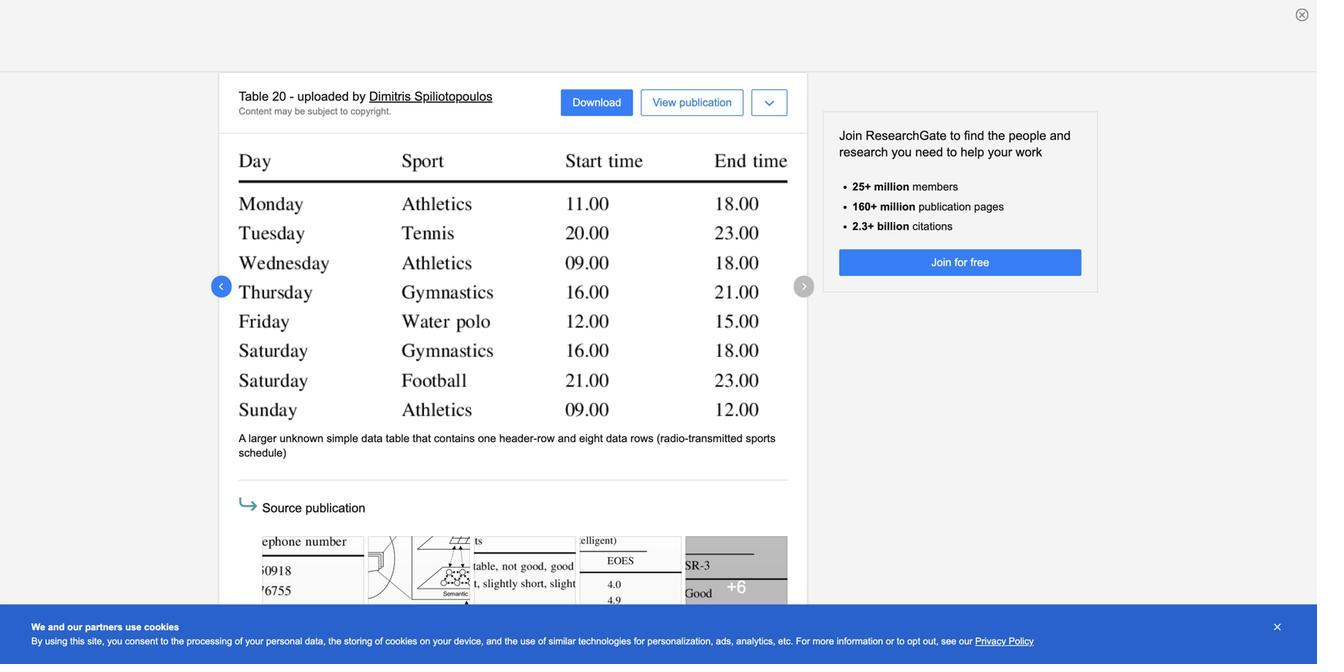 Task type: locate. For each thing, give the bounding box(es) containing it.
contains
[[434, 433, 475, 445]]

consent
[[125, 636, 158, 647]]

for
[[955, 257, 968, 269], [634, 636, 645, 647]]

of down device,
[[454, 647, 466, 661]]

million right 25+
[[875, 181, 910, 193]]

your right help
[[988, 145, 1013, 159]]

storing
[[344, 636, 373, 647]]

the up tables
[[505, 636, 518, 647]]

our right 'see'
[[960, 636, 973, 647]]

use
[[125, 622, 142, 633], [521, 636, 536, 647]]

your
[[988, 145, 1013, 159], [245, 636, 264, 647], [433, 636, 452, 647]]

publication for view publication
[[680, 97, 732, 109]]

source
[[262, 501, 302, 515]]

to
[[340, 106, 348, 116], [951, 129, 961, 143], [947, 145, 958, 159], [161, 636, 168, 647], [897, 636, 905, 647]]

tables
[[499, 647, 535, 661]]

a larger unknown simple data table that contains one header-row and eight data rows (radio-transmitted sports schedule) image
[[239, 153, 788, 420]]

we and our partners use cookies
[[31, 622, 179, 633]]

by
[[353, 89, 366, 104]]

for left free
[[955, 257, 968, 269]]

join down citations
[[932, 257, 952, 269]]

free
[[971, 257, 990, 269]]

million
[[875, 181, 910, 193], [881, 201, 916, 213]]

join
[[840, 129, 863, 143], [932, 257, 952, 269]]

1 horizontal spatial join
[[932, 257, 952, 269]]

and up auditory universal accessibility of data tables using naturally derived prosody specification
[[487, 636, 502, 647]]

size m image
[[237, 493, 260, 516], [304, 587, 323, 606], [728, 587, 746, 606]]

1 horizontal spatial cookies
[[386, 636, 418, 647]]

using down similar
[[539, 647, 572, 661]]

using right by
[[45, 636, 67, 647]]

1 horizontal spatial our
[[960, 636, 973, 647]]

1 vertical spatial publication
[[919, 201, 972, 213]]

a larger unknown simple data table that contains one header-row and eight data rows (radio-transmitted sports schedule)
[[239, 433, 776, 459]]

of right storing
[[375, 636, 383, 647]]

to right consent
[[161, 636, 168, 647]]

1 horizontal spatial data
[[470, 647, 495, 661]]

20
[[272, 89, 286, 104]]

+6 main content
[[0, 73, 1318, 664]]

1 horizontal spatial you
[[892, 145, 912, 159]]

and right row
[[558, 433, 576, 445]]

see
[[942, 636, 957, 647]]

1 horizontal spatial size m image
[[516, 587, 535, 606]]

your inside join researchgate to find the people and research you need to help your work
[[988, 145, 1013, 159]]

0 vertical spatial for
[[955, 257, 968, 269]]

to right subject
[[340, 106, 348, 116]]

that
[[413, 433, 431, 445]]

2 horizontal spatial publication
[[919, 201, 972, 213]]

your right on
[[433, 636, 452, 647]]

the up universal
[[329, 636, 342, 647]]

3 size m image from the left
[[622, 587, 640, 606]]

be
[[295, 106, 305, 116]]

data for using
[[470, 647, 495, 661]]

✕
[[1275, 622, 1282, 633]]

rows
[[631, 433, 654, 445]]

0 horizontal spatial data
[[362, 433, 383, 445]]

publication right source
[[306, 501, 366, 515]]

size m image up data,
[[304, 587, 323, 606]]

and right people
[[1050, 129, 1071, 143]]

size m image inside +6 link
[[728, 587, 746, 606]]

2 vertical spatial publication
[[306, 501, 366, 515]]

use up tables
[[521, 636, 536, 647]]

0 horizontal spatial size m image
[[237, 493, 260, 516]]

partners
[[85, 622, 123, 633]]

find
[[965, 129, 985, 143]]

you
[[892, 145, 912, 159], [107, 636, 122, 647]]

0 vertical spatial join
[[840, 129, 863, 143]]

policy
[[1009, 636, 1034, 647]]

billion
[[878, 220, 910, 233]]

work
[[1016, 145, 1043, 159]]

0 horizontal spatial using
[[45, 636, 67, 647]]

publication
[[680, 97, 732, 109], [919, 201, 972, 213], [306, 501, 366, 515]]

site,
[[87, 636, 105, 647]]

and right we
[[48, 622, 65, 633]]

0 horizontal spatial join
[[840, 129, 863, 143]]

join for free
[[932, 257, 990, 269]]

table
[[239, 89, 269, 104]]

(radio-
[[657, 433, 689, 445]]

of left similar
[[538, 636, 546, 647]]

0 vertical spatial use
[[125, 622, 142, 633]]

members
[[913, 181, 959, 193]]

information
[[837, 636, 884, 647]]

1 vertical spatial million
[[881, 201, 916, 213]]

researchgate
[[866, 129, 947, 143]]

0 horizontal spatial you
[[107, 636, 122, 647]]

your left personal
[[245, 636, 264, 647]]

size m image up ads, in the right of the page
[[728, 587, 746, 606]]

0 horizontal spatial size m image
[[410, 587, 429, 606]]

and inside join researchgate to find the people and research you need to help your work
[[1050, 129, 1071, 143]]

0 vertical spatial cookies
[[144, 622, 179, 633]]

data inside auditory universal accessibility of data tables using naturally derived prosody specification
[[470, 647, 495, 661]]

million up "billion"
[[881, 201, 916, 213]]

you down we and our partners use cookies
[[107, 636, 122, 647]]

1 vertical spatial our
[[960, 636, 973, 647]]

use up consent
[[125, 622, 142, 633]]

data
[[362, 433, 383, 445], [606, 433, 628, 445], [470, 647, 495, 661]]

subject
[[308, 106, 338, 116]]

naturally
[[576, 647, 628, 661]]

1 vertical spatial use
[[521, 636, 536, 647]]

our up 'this'
[[67, 622, 82, 633]]

1 horizontal spatial your
[[433, 636, 452, 647]]

2 horizontal spatial data
[[606, 433, 628, 445]]

join researchgate to find the people and research you need to help your work
[[840, 129, 1071, 159]]

size m image up on
[[410, 587, 429, 606]]

160+
[[853, 201, 878, 213]]

1 vertical spatial cookies
[[386, 636, 418, 647]]

size m image
[[410, 587, 429, 606], [516, 587, 535, 606], [622, 587, 640, 606]]

0 horizontal spatial publication
[[306, 501, 366, 515]]

size m image up by using this site, you consent to the processing of your personal data, the storing of cookies on your device, and the use of similar technologies for personalization, ads, analytics, etc. for more information or to opt out, see our privacy policy
[[516, 587, 535, 606]]

2 horizontal spatial size m image
[[728, 587, 746, 606]]

using
[[45, 636, 67, 647], [539, 647, 572, 661]]

view publication link
[[641, 90, 744, 116]]

schedule)
[[239, 447, 286, 459]]

1 horizontal spatial publication
[[680, 97, 732, 109]]

size m image up technologies
[[622, 587, 640, 606]]

by using this site, you consent to the processing of your personal data, the storing of cookies on your device, and the use of similar technologies for personalization, ads, analytics, etc. for more information or to opt out, see our privacy policy
[[31, 636, 1034, 647]]

data left "rows"
[[606, 433, 628, 445]]

of
[[235, 636, 243, 647], [375, 636, 383, 647], [538, 636, 546, 647], [454, 647, 466, 661]]

1 size m image from the left
[[410, 587, 429, 606]]

universal
[[317, 647, 373, 661]]

the right "find"
[[988, 129, 1006, 143]]

1 vertical spatial join
[[932, 257, 952, 269]]

1 horizontal spatial using
[[539, 647, 572, 661]]

data left "table" at the bottom left
[[362, 433, 383, 445]]

pages
[[975, 201, 1005, 213]]

cookies up consent
[[144, 622, 179, 633]]

auditory universal accessibility of data tables using naturally derived prosody specification
[[262, 647, 729, 664]]

data down device,
[[470, 647, 495, 661]]

device,
[[454, 636, 484, 647]]

0 horizontal spatial use
[[125, 622, 142, 633]]

to left "find"
[[951, 129, 961, 143]]

more
[[813, 636, 835, 647]]

to right or
[[897, 636, 905, 647]]

for up derived on the bottom of page
[[634, 636, 645, 647]]

publication right view
[[680, 97, 732, 109]]

0 vertical spatial you
[[892, 145, 912, 159]]

join up research
[[840, 129, 863, 143]]

to left help
[[947, 145, 958, 159]]

cookies up "accessibility"
[[386, 636, 418, 647]]

of right processing
[[235, 636, 243, 647]]

size m image left source
[[237, 493, 260, 516]]

2 horizontal spatial size m image
[[622, 587, 640, 606]]

-
[[290, 89, 294, 104]]

and
[[1050, 129, 1071, 143], [558, 433, 576, 445], [48, 622, 65, 633], [487, 636, 502, 647]]

1 horizontal spatial for
[[955, 257, 968, 269]]

technologies
[[579, 636, 632, 647]]

1 vertical spatial you
[[107, 636, 122, 647]]

2 horizontal spatial your
[[988, 145, 1013, 159]]

0 vertical spatial publication
[[680, 97, 732, 109]]

you down 'researchgate'
[[892, 145, 912, 159]]

join inside join researchgate to find the people and research you need to help your work
[[840, 129, 863, 143]]

a
[[239, 433, 246, 445]]

we
[[31, 622, 45, 633]]

and inside a larger unknown simple data table that contains one header-row and eight data rows (radio-transmitted sports schedule)
[[558, 433, 576, 445]]

publication down members
[[919, 201, 972, 213]]

0 horizontal spatial our
[[67, 622, 82, 633]]

0 horizontal spatial for
[[634, 636, 645, 647]]

larger
[[249, 433, 277, 445]]



Task type: describe. For each thing, give the bounding box(es) containing it.
content
[[239, 106, 272, 116]]

of inside auditory universal accessibility of data tables using naturally derived prosody specification
[[454, 647, 466, 661]]

dimitris
[[369, 89, 411, 104]]

privacy
[[976, 636, 1007, 647]]

eight
[[580, 433, 603, 445]]

1 horizontal spatial size m image
[[304, 587, 323, 606]]

publication inside 25+ million members 160+ million publication pages 2.3+ billion citations
[[919, 201, 972, 213]]

download
[[573, 97, 622, 109]]

analytics,
[[737, 636, 776, 647]]

join for free link
[[840, 250, 1082, 276]]

publication for source publication
[[306, 501, 366, 515]]

the inside join researchgate to find the people and research you need to help your work
[[988, 129, 1006, 143]]

for
[[796, 636, 810, 647]]

unknown
[[280, 433, 324, 445]]

etc.
[[779, 636, 794, 647]]

to inside table 20 - uploaded by dimitris spiliotopoulos content may be subject to copyright.
[[340, 106, 348, 116]]

25+
[[853, 181, 872, 193]]

0 horizontal spatial cookies
[[144, 622, 179, 633]]

by
[[31, 636, 42, 647]]

spiliotopoulos
[[415, 89, 493, 104]]

need
[[916, 145, 944, 159]]

✕ button
[[1270, 620, 1286, 635]]

accessibility
[[376, 647, 451, 661]]

auditory
[[262, 647, 314, 661]]

1 vertical spatial for
[[634, 636, 645, 647]]

one
[[478, 433, 497, 445]]

ads,
[[716, 636, 734, 647]]

2 size m image from the left
[[516, 587, 535, 606]]

data for that
[[362, 433, 383, 445]]

dimitris spiliotopoulos link
[[369, 89, 493, 104]]

data,
[[305, 636, 326, 647]]

1 horizontal spatial use
[[521, 636, 536, 647]]

processing
[[187, 636, 232, 647]]

or
[[886, 636, 895, 647]]

personalization,
[[648, 636, 714, 647]]

table 20 - uploaded by dimitris spiliotopoulos content may be subject to copyright.
[[239, 89, 493, 116]]

this
[[70, 636, 85, 647]]

may
[[274, 106, 292, 116]]

help
[[961, 145, 985, 159]]

auditory universal accessibility of data tables using naturally derived prosody specification link
[[262, 647, 729, 664]]

the left processing
[[171, 636, 184, 647]]

out,
[[924, 636, 939, 647]]

similar
[[549, 636, 576, 647]]

sports
[[746, 433, 776, 445]]

you inside join researchgate to find the people and research you need to help your work
[[892, 145, 912, 159]]

personal
[[266, 636, 302, 647]]

simple
[[327, 433, 359, 445]]

+6 link
[[686, 536, 788, 638]]

on
[[420, 636, 431, 647]]

0 vertical spatial million
[[875, 181, 910, 193]]

uploaded
[[297, 89, 349, 104]]

privacy policy link
[[976, 636, 1034, 647]]

join for join researchgate to find the people and research you need to help your work
[[840, 129, 863, 143]]

download link
[[561, 90, 633, 116]]

opt
[[908, 636, 921, 647]]

for inside +6 main content
[[955, 257, 968, 269]]

source publication
[[262, 501, 366, 515]]

people
[[1009, 129, 1047, 143]]

0 horizontal spatial your
[[245, 636, 264, 647]]

0 vertical spatial our
[[67, 622, 82, 633]]

transmitted
[[689, 433, 743, 445]]

copyright.
[[351, 106, 392, 116]]

citations
[[913, 220, 953, 233]]

row
[[537, 433, 555, 445]]

view
[[653, 97, 677, 109]]

view publication
[[653, 97, 732, 109]]

join for join for free
[[932, 257, 952, 269]]

using inside auditory universal accessibility of data tables using naturally derived prosody specification
[[539, 647, 572, 661]]

header-
[[500, 433, 537, 445]]

25+ million members 160+ million publication pages 2.3+ billion citations
[[853, 181, 1005, 233]]

table
[[386, 433, 410, 445]]

2.3+
[[853, 220, 875, 233]]

specification
[[262, 663, 339, 664]]

prosody
[[679, 647, 729, 661]]

+6
[[727, 578, 747, 597]]

research
[[840, 145, 889, 159]]



Task type: vqa. For each thing, say whether or not it's contained in the screenshot.
that
yes



